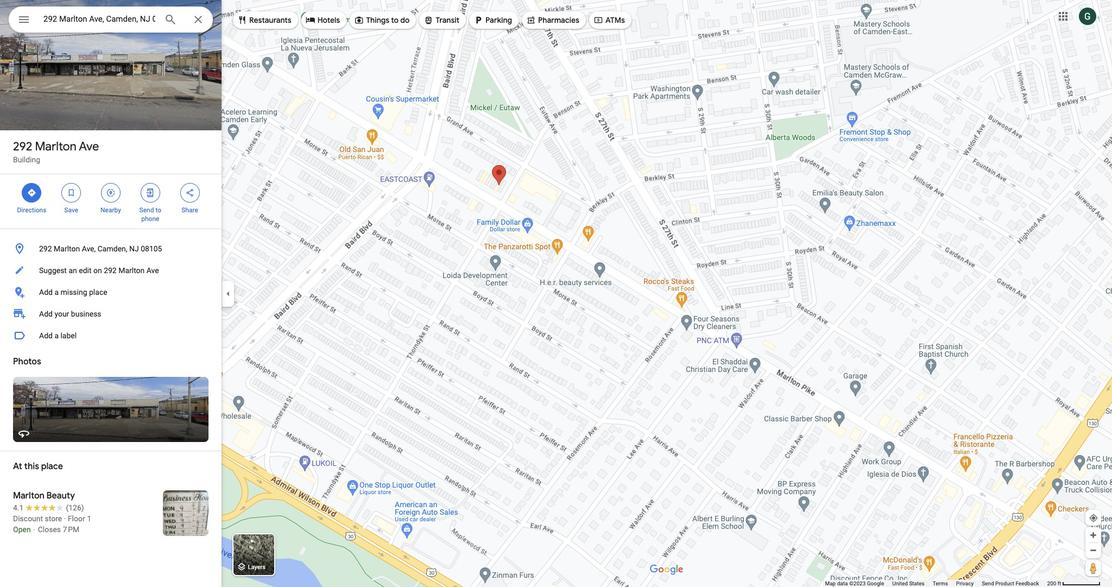 Task type: locate. For each thing, give the bounding box(es) containing it.

[[424, 14, 434, 26]]

 pharmacies
[[526, 14, 580, 26]]

send for send product feedback
[[982, 581, 994, 587]]

1 horizontal spatial place
[[89, 288, 107, 297]]

None field
[[43, 12, 155, 26]]

3 add from the top
[[39, 331, 53, 340]]

an
[[69, 266, 77, 275]]

send up phone
[[139, 206, 154, 214]]

suggest
[[39, 266, 67, 275]]

0 horizontal spatial send
[[139, 206, 154, 214]]

add
[[39, 288, 53, 297], [39, 310, 53, 318], [39, 331, 53, 340]]

a left missing on the left of page
[[55, 288, 59, 297]]

footer
[[825, 580, 1048, 587]]

nearby
[[101, 206, 121, 214]]

photos
[[13, 356, 41, 367]]

292 for ave,
[[39, 244, 52, 253]]

2 a from the top
[[55, 331, 59, 340]]

to left do
[[391, 15, 399, 25]]

1 horizontal spatial ave
[[147, 266, 159, 275]]

marlton beauty
[[13, 491, 75, 501]]

a left 'label' at bottom
[[55, 331, 59, 340]]

send product feedback
[[982, 581, 1040, 587]]

add for add a missing place
[[39, 288, 53, 297]]

1
[[87, 514, 91, 523]]

0 vertical spatial a
[[55, 288, 59, 297]]

 restaurants
[[237, 14, 292, 26]]

1 vertical spatial to
[[156, 206, 161, 214]]

place down on
[[89, 288, 107, 297]]

place right this
[[41, 461, 63, 472]]

1 vertical spatial add
[[39, 310, 53, 318]]

send
[[139, 206, 154, 214], [982, 581, 994, 587]]

map
[[825, 581, 836, 587]]

marlton down the nj
[[119, 266, 145, 275]]

0 horizontal spatial place
[[41, 461, 63, 472]]

1 horizontal spatial 292
[[39, 244, 52, 253]]

share
[[182, 206, 198, 214]]

business
[[71, 310, 101, 318]]

1 horizontal spatial send
[[982, 581, 994, 587]]

ave
[[79, 139, 99, 154], [147, 266, 159, 275]]

none field inside the 292 marlton ave, camden, nj 08105 field
[[43, 12, 155, 26]]

1 horizontal spatial to
[[391, 15, 399, 25]]

1 vertical spatial a
[[55, 331, 59, 340]]

2 horizontal spatial 292
[[104, 266, 117, 275]]

7 pm
[[63, 525, 79, 534]]

your
[[55, 310, 69, 318]]

0 vertical spatial ave
[[79, 139, 99, 154]]

atms
[[606, 15, 625, 25]]

add left "your"
[[39, 310, 53, 318]]

⋅
[[33, 525, 36, 534]]

0 vertical spatial 292
[[13, 139, 32, 154]]

200 ft button
[[1048, 581, 1101, 587]]

1 add from the top
[[39, 288, 53, 297]]

marlton
[[35, 139, 77, 154], [54, 244, 80, 253], [119, 266, 145, 275], [13, 491, 44, 501]]

suggest an edit on 292 marlton ave
[[39, 266, 159, 275]]

292 right on
[[104, 266, 117, 275]]

add for add your business
[[39, 310, 53, 318]]

closes
[[38, 525, 61, 534]]

marlton up 4.1
[[13, 491, 44, 501]]

2 add from the top
[[39, 310, 53, 318]]

terms
[[933, 581, 948, 587]]

marlton up the building
[[35, 139, 77, 154]]

add down suggest on the top left of page
[[39, 288, 53, 297]]


[[17, 12, 30, 27]]

privacy
[[957, 581, 974, 587]]

floor
[[68, 514, 85, 523]]

a for label
[[55, 331, 59, 340]]

discount store · floor 1 open ⋅ closes 7 pm
[[13, 514, 91, 534]]

0 vertical spatial add
[[39, 288, 53, 297]]

292 inside 292 marlton ave building
[[13, 139, 32, 154]]

292
[[13, 139, 32, 154], [39, 244, 52, 253], [104, 266, 117, 275]]

suggest an edit on 292 marlton ave button
[[0, 260, 222, 281]]

0 vertical spatial to
[[391, 15, 399, 25]]

to
[[391, 15, 399, 25], [156, 206, 161, 214]]

0 vertical spatial place
[[89, 288, 107, 297]]

actions for 292 marlton ave region
[[0, 174, 222, 229]]

 button
[[9, 7, 39, 35]]

2 vertical spatial add
[[39, 331, 53, 340]]

footer inside google maps element
[[825, 580, 1048, 587]]

a
[[55, 288, 59, 297], [55, 331, 59, 340]]

292 up the building
[[13, 139, 32, 154]]

marlton left ave,
[[54, 244, 80, 253]]

show your location image
[[1089, 513, 1099, 523]]

0 horizontal spatial to
[[156, 206, 161, 214]]

1 vertical spatial send
[[982, 581, 994, 587]]

transit
[[436, 15, 460, 25]]

layers
[[248, 564, 266, 571]]

send left the product
[[982, 581, 994, 587]]


[[27, 187, 37, 199]]

292 inside 292 marlton ave, camden, nj 08105 button
[[39, 244, 52, 253]]

2 vertical spatial 292
[[104, 266, 117, 275]]

place
[[89, 288, 107, 297], [41, 461, 63, 472]]

send inside button
[[982, 581, 994, 587]]

google maps element
[[0, 0, 1113, 587]]

footer containing map data ©2023 google
[[825, 580, 1048, 587]]

store
[[45, 514, 62, 523]]

add a label button
[[0, 325, 222, 347]]


[[66, 187, 76, 199]]

1 vertical spatial ave
[[147, 266, 159, 275]]

292 for ave
[[13, 139, 32, 154]]

0 horizontal spatial ave
[[79, 139, 99, 154]]

 hotels
[[306, 14, 340, 26]]


[[237, 14, 247, 26]]

add for add a label
[[39, 331, 53, 340]]

show street view coverage image
[[1086, 560, 1102, 576]]

ave inside suggest an edit on 292 marlton ave button
[[147, 266, 159, 275]]


[[306, 14, 315, 26]]

1 a from the top
[[55, 288, 59, 297]]

292 marlton ave, camden, nj 08105
[[39, 244, 162, 253]]

1 vertical spatial 292
[[39, 244, 52, 253]]

200 ft
[[1048, 581, 1062, 587]]

send inside send to phone
[[139, 206, 154, 214]]

0 horizontal spatial 292
[[13, 139, 32, 154]]

to inside  things to do
[[391, 15, 399, 25]]

292 marlton ave main content
[[0, 0, 222, 587]]

292 marlton ave building
[[13, 139, 99, 164]]

292 up suggest on the top left of page
[[39, 244, 52, 253]]

 transit
[[424, 14, 460, 26]]

add left 'label' at bottom
[[39, 331, 53, 340]]

0 vertical spatial send
[[139, 206, 154, 214]]

4.1 stars 126 reviews image
[[13, 503, 84, 513]]

to up phone
[[156, 206, 161, 214]]



Task type: describe. For each thing, give the bounding box(es) containing it.
parking
[[486, 15, 512, 25]]

do
[[401, 15, 410, 25]]

send for send to phone
[[139, 206, 154, 214]]

phone
[[141, 215, 159, 223]]

pharmacies
[[538, 15, 580, 25]]

ave inside 292 marlton ave building
[[79, 139, 99, 154]]

restaurants
[[249, 15, 292, 25]]

zoom out image
[[1090, 547, 1098, 555]]

add a missing place
[[39, 288, 107, 297]]


[[106, 187, 116, 199]]

add a missing place button
[[0, 281, 222, 303]]

missing
[[61, 288, 87, 297]]

4.1
[[13, 504, 24, 512]]

camden,
[[98, 244, 127, 253]]

united
[[893, 581, 908, 587]]

nj
[[129, 244, 139, 253]]

add a label
[[39, 331, 77, 340]]

292 inside suggest an edit on 292 marlton ave button
[[104, 266, 117, 275]]

292 Marlton Ave, Camden, NJ 08105 field
[[9, 7, 213, 33]]

 things to do
[[354, 14, 410, 26]]

add your business link
[[0, 303, 222, 325]]

directions
[[17, 206, 46, 214]]

292 marlton ave, camden, nj 08105 button
[[0, 238, 222, 260]]

terms button
[[933, 580, 948, 587]]

save
[[64, 206, 78, 214]]

marlton inside 292 marlton ave building
[[35, 139, 77, 154]]

on
[[93, 266, 102, 275]]

·
[[64, 514, 66, 523]]

collapse side panel image
[[222, 288, 234, 300]]


[[145, 187, 155, 199]]

ave,
[[82, 244, 96, 253]]

beauty
[[46, 491, 75, 501]]

building
[[13, 155, 40, 164]]

states
[[910, 581, 925, 587]]

add your business
[[39, 310, 101, 318]]

send product feedback button
[[982, 580, 1040, 587]]

hotels
[[318, 15, 340, 25]]


[[526, 14, 536, 26]]

google
[[867, 581, 885, 587]]

to inside send to phone
[[156, 206, 161, 214]]

privacy button
[[957, 580, 974, 587]]


[[185, 187, 195, 199]]

at
[[13, 461, 22, 472]]

 parking
[[474, 14, 512, 26]]


[[474, 14, 484, 26]]

a for missing
[[55, 288, 59, 297]]


[[354, 14, 364, 26]]

edit
[[79, 266, 92, 275]]

at this place
[[13, 461, 63, 472]]

label
[[61, 331, 77, 340]]

zoom in image
[[1090, 531, 1098, 539]]

(126)
[[66, 504, 84, 512]]

google account: greg robinson  
(robinsongreg175@gmail.com) image
[[1079, 7, 1097, 25]]

united states
[[893, 581, 925, 587]]

 atms
[[594, 14, 625, 26]]

08105
[[141, 244, 162, 253]]

send to phone
[[139, 206, 161, 223]]

this
[[24, 461, 39, 472]]

discount
[[13, 514, 43, 523]]

 search field
[[9, 7, 213, 35]]

united states button
[[893, 580, 925, 587]]

feedback
[[1016, 581, 1040, 587]]

open
[[13, 525, 31, 534]]

200
[[1048, 581, 1057, 587]]

product
[[996, 581, 1015, 587]]

place inside button
[[89, 288, 107, 297]]

things
[[366, 15, 390, 25]]

map data ©2023 google
[[825, 581, 885, 587]]

1 vertical spatial place
[[41, 461, 63, 472]]

©2023
[[850, 581, 866, 587]]

ft
[[1058, 581, 1062, 587]]

data
[[838, 581, 848, 587]]


[[594, 14, 604, 26]]



Task type: vqa. For each thing, say whether or not it's contained in the screenshot.


